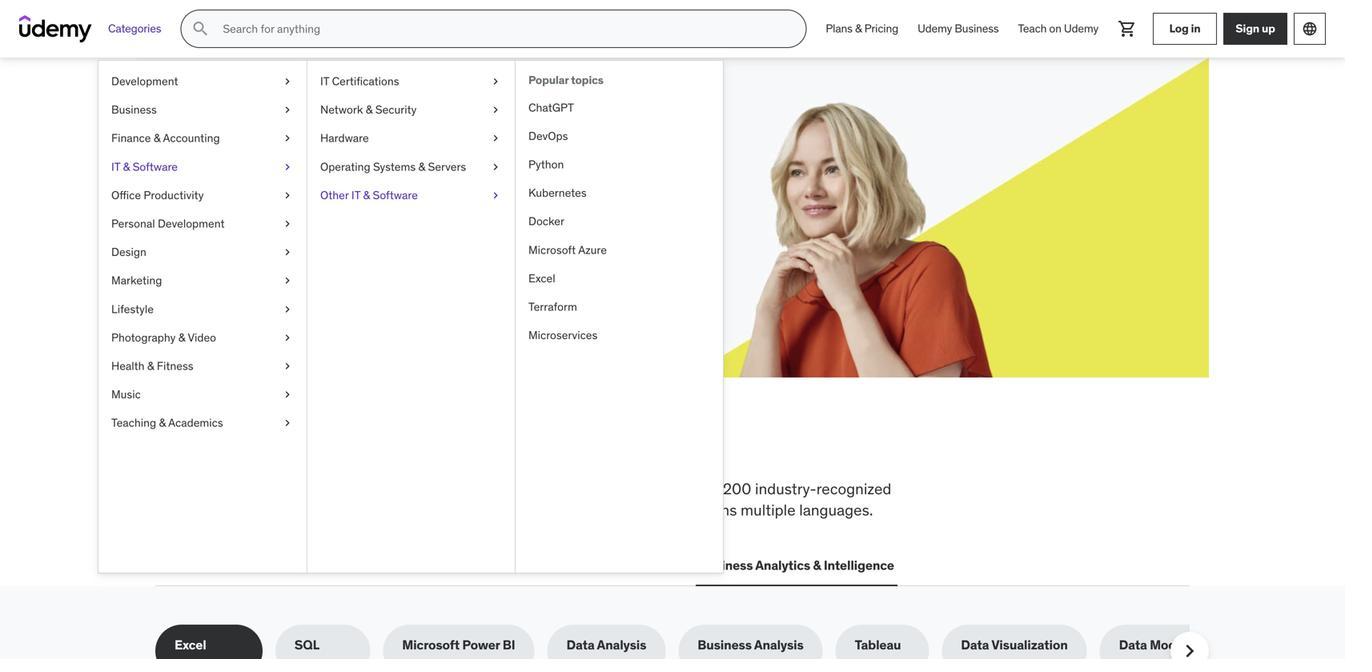 Task type: vqa. For each thing, say whether or not it's contained in the screenshot.
Contact sales for pricing
no



Task type: describe. For each thing, give the bounding box(es) containing it.
network & security link
[[307, 96, 515, 124]]

200
[[723, 480, 751, 499]]

through
[[255, 185, 300, 201]]

terraform link
[[516, 293, 723, 322]]

science
[[518, 558, 565, 574]]

marketing link
[[98, 267, 307, 295]]

excel link
[[516, 265, 723, 293]]

data visualization
[[961, 637, 1068, 654]]

analysis for business analysis
[[754, 637, 804, 654]]

xsmall image for it & software
[[281, 159, 294, 175]]

xsmall image for personal development
[[281, 216, 294, 232]]

communication
[[585, 558, 680, 574]]

it for it certifications button
[[287, 558, 298, 574]]

with
[[341, 167, 365, 183]]

topics,
[[462, 480, 508, 499]]

course.
[[378, 167, 419, 183]]

personal development
[[111, 217, 225, 231]]

log in
[[1169, 21, 1201, 36]]

analysis for data analysis
[[597, 637, 646, 654]]

potential
[[287, 167, 337, 183]]

0 horizontal spatial your
[[259, 167, 284, 183]]

business for business
[[111, 103, 157, 117]]

xsmall image for it certifications
[[489, 74, 502, 89]]

rounded
[[428, 501, 485, 520]]

over
[[690, 480, 719, 499]]

finance & accounting link
[[98, 124, 307, 153]]

business analytics & intelligence
[[699, 558, 894, 574]]

sign up
[[1236, 21, 1275, 36]]

academics
[[168, 416, 223, 430]]

visualization
[[991, 637, 1068, 654]]

& left servers
[[418, 160, 425, 174]]

microsoft azure link
[[516, 236, 723, 265]]

skills
[[213, 127, 285, 161]]

photography & video link
[[98, 324, 307, 352]]

udemy business
[[918, 21, 999, 36]]

it certifications button
[[284, 547, 386, 585]]

to
[[380, 480, 394, 499]]

at
[[472, 167, 483, 183]]

all
[[155, 427, 202, 468]]

development for web
[[188, 558, 268, 574]]

prep
[[577, 480, 608, 499]]

other it & software link
[[307, 181, 515, 210]]

lifestyle link
[[98, 295, 307, 324]]

future
[[394, 127, 473, 161]]

xsmall image for lifestyle
[[281, 302, 294, 317]]

& for pricing
[[855, 21, 862, 36]]

$12.99
[[213, 185, 252, 201]]

photography
[[111, 331, 176, 345]]

xsmall image for health & fitness
[[281, 359, 294, 374]]

web
[[159, 558, 186, 574]]

on
[[1049, 21, 1061, 36]]

video
[[188, 331, 216, 345]]

15.
[[329, 185, 344, 201]]

personal development link
[[98, 210, 307, 238]]

xsmall image for other it & software
[[489, 188, 502, 203]]

xsmall image for finance & accounting
[[281, 131, 294, 146]]

productivity
[[144, 188, 204, 202]]

recognized
[[816, 480, 891, 499]]

1 udemy from the left
[[918, 21, 952, 36]]

intelligence
[[824, 558, 894, 574]]

microsoft azure
[[528, 243, 607, 257]]

up
[[1262, 21, 1275, 36]]

business link
[[98, 96, 307, 124]]

log
[[1169, 21, 1189, 36]]

supports
[[331, 501, 391, 520]]

it for it & software link
[[111, 160, 120, 174]]

development link
[[98, 67, 307, 96]]

submit search image
[[191, 19, 210, 38]]

0 vertical spatial development
[[111, 74, 178, 88]]

xsmall image for operating systems & servers
[[489, 159, 502, 175]]

technical
[[397, 480, 459, 499]]

microservices
[[528, 328, 598, 343]]

data science button
[[484, 547, 569, 585]]

python
[[528, 157, 564, 172]]

network
[[320, 103, 363, 117]]

xsmall image for network & security
[[489, 102, 502, 118]]

microsoft for microsoft azure
[[528, 243, 576, 257]]

lifestyle
[[111, 302, 154, 316]]

music link
[[98, 381, 307, 409]]

skills inside covering critical workplace skills to technical topics, including prep content for over 200 industry-recognized certifications, our catalog supports well-rounded professional development and spans multiple languages.
[[343, 480, 377, 499]]

certifications,
[[155, 501, 248, 520]]

other it & software
[[320, 188, 418, 202]]

for inside covering critical workplace skills to technical topics, including prep content for over 200 industry-recognized certifications, our catalog supports well-rounded professional development and spans multiple languages.
[[668, 480, 687, 499]]

devops
[[528, 129, 568, 143]]

it & software
[[111, 160, 178, 174]]

servers
[[428, 160, 466, 174]]

udemy image
[[19, 15, 92, 42]]

health & fitness
[[111, 359, 193, 373]]

personal
[[111, 217, 155, 231]]

one
[[541, 427, 599, 468]]

teaching
[[111, 416, 156, 430]]

& for fitness
[[147, 359, 154, 373]]

business for business analytics & intelligence
[[699, 558, 753, 574]]

and
[[668, 501, 693, 520]]

operating systems & servers
[[320, 160, 466, 174]]

teach
[[1018, 21, 1047, 36]]

communication button
[[581, 547, 683, 585]]

need
[[421, 427, 498, 468]]

& for academics
[[159, 416, 166, 430]]

covering
[[155, 480, 216, 499]]

sign
[[1236, 21, 1259, 36]]

xsmall image for hardware
[[489, 131, 502, 146]]

it certifications for it certifications button
[[287, 558, 382, 574]]

categories
[[108, 21, 161, 36]]

next image
[[1177, 639, 1203, 660]]

operating systems & servers link
[[307, 153, 515, 181]]

other it & software element
[[515, 61, 723, 573]]

plans & pricing link
[[816, 10, 908, 48]]



Task type: locate. For each thing, give the bounding box(es) containing it.
leadership
[[402, 558, 468, 574]]

& right health
[[147, 359, 154, 373]]

data for data visualization
[[961, 637, 989, 654]]

excel inside topic filters element
[[175, 637, 206, 654]]

data inside data science button
[[487, 558, 515, 574]]

design
[[111, 245, 146, 259]]

web development button
[[155, 547, 271, 585]]

data science
[[487, 558, 565, 574]]

it certifications down supports on the bottom left
[[287, 558, 382, 574]]

for up the "and"
[[668, 480, 687, 499]]

microsoft inside microsoft azure 'link'
[[528, 243, 576, 257]]

office
[[111, 188, 141, 202]]

well-
[[395, 501, 428, 520]]

in up including on the bottom of page
[[504, 427, 535, 468]]

modeling
[[1150, 637, 1206, 654]]

1 horizontal spatial your
[[332, 127, 390, 161]]

& right finance
[[154, 131, 160, 145]]

& right teaching
[[159, 416, 166, 430]]

& left security
[[366, 103, 373, 117]]

music
[[111, 388, 141, 402]]

data analysis
[[566, 637, 646, 654]]

1 horizontal spatial for
[[668, 480, 687, 499]]

1 horizontal spatial udemy
[[1064, 21, 1099, 36]]

xsmall image inside development link
[[281, 74, 294, 89]]

security
[[375, 103, 417, 117]]

excel inside other it & software 'element'
[[528, 271, 555, 286]]

xsmall image inside operating systems & servers link
[[489, 159, 502, 175]]

& inside button
[[813, 558, 821, 574]]

data
[[487, 558, 515, 574], [566, 637, 595, 654], [961, 637, 989, 654], [1119, 637, 1147, 654]]

teaching & academics
[[111, 416, 223, 430]]

1 vertical spatial excel
[[175, 637, 206, 654]]

all the skills you need in one place
[[155, 427, 688, 468]]

0 horizontal spatial for
[[290, 127, 327, 161]]

1 vertical spatial it certifications
[[287, 558, 382, 574]]

xsmall image inside it & software link
[[281, 159, 294, 175]]

xsmall image inside photography & video link
[[281, 330, 294, 346]]

microsoft left power
[[402, 637, 460, 654]]

data left 'visualization'
[[961, 637, 989, 654]]

udemy right on
[[1064, 21, 1099, 36]]

docker link
[[516, 208, 723, 236]]

Search for anything text field
[[220, 15, 786, 42]]

xsmall image inside music link
[[281, 387, 294, 403]]

hardware
[[320, 131, 369, 145]]

microsoft for microsoft power bi
[[402, 637, 460, 654]]

xsmall image
[[489, 74, 502, 89], [281, 102, 294, 118], [489, 102, 502, 118], [281, 131, 294, 146], [281, 159, 294, 175], [281, 188, 294, 203], [489, 188, 502, 203], [281, 216, 294, 232], [281, 359, 294, 374]]

data modeling
[[1119, 637, 1206, 654]]

xsmall image inside network & security link
[[489, 102, 502, 118]]

xsmall image for marketing
[[281, 273, 294, 289]]

software down the course.
[[373, 188, 418, 202]]

udemy
[[918, 21, 952, 36], [1064, 21, 1099, 36]]

xsmall image inside the other it & software link
[[489, 188, 502, 203]]

1 horizontal spatial microsoft
[[528, 243, 576, 257]]

1 analysis from the left
[[597, 637, 646, 654]]

business analysis
[[698, 637, 804, 654]]

choose a language image
[[1302, 21, 1318, 37]]

xsmall image inside 'health & fitness' link
[[281, 359, 294, 374]]

xsmall image for office productivity
[[281, 188, 294, 203]]

development for personal
[[158, 217, 225, 231]]

plans & pricing
[[826, 21, 898, 36]]

sign up link
[[1223, 13, 1287, 45]]

xsmall image for development
[[281, 74, 294, 89]]

development right web
[[188, 558, 268, 574]]

design link
[[98, 238, 307, 267]]

business inside button
[[699, 558, 753, 574]]

& left video in the left of the page
[[178, 331, 185, 345]]

0 horizontal spatial software
[[133, 160, 178, 174]]

development
[[111, 74, 178, 88], [158, 217, 225, 231], [188, 558, 268, 574]]

xsmall image inside it certifications link
[[489, 74, 502, 89]]

sql
[[294, 637, 320, 654]]

0 horizontal spatial analysis
[[597, 637, 646, 654]]

1 horizontal spatial software
[[373, 188, 418, 202]]

azure
[[578, 243, 607, 257]]

& for accounting
[[154, 131, 160, 145]]

xsmall image inside lifestyle link
[[281, 302, 294, 317]]

2 udemy from the left
[[1064, 21, 1099, 36]]

skills up supports on the bottom left
[[343, 480, 377, 499]]

shopping cart with 0 items image
[[1118, 19, 1137, 38]]

in right log
[[1191, 21, 1201, 36]]

xsmall image inside teaching & academics link
[[281, 416, 294, 431]]

certifications for it certifications link
[[332, 74, 399, 88]]

categories button
[[98, 10, 171, 48]]

xsmall image inside office productivity link
[[281, 188, 294, 203]]

0 vertical spatial excel
[[528, 271, 555, 286]]

data left science
[[487, 558, 515, 574]]

python link
[[516, 151, 723, 179]]

your up through
[[259, 167, 284, 183]]

catalog
[[277, 501, 327, 520]]

xsmall image for music
[[281, 387, 294, 403]]

development down categories 'dropdown button'
[[111, 74, 178, 88]]

data right bi
[[566, 637, 595, 654]]

topics
[[571, 73, 604, 87]]

& for security
[[366, 103, 373, 117]]

udemy right the pricing
[[918, 21, 952, 36]]

microsoft
[[528, 243, 576, 257], [402, 637, 460, 654]]

business for business analysis
[[698, 637, 752, 654]]

expand
[[213, 167, 256, 183]]

topic filters element
[[155, 625, 1225, 660]]

analysis
[[597, 637, 646, 654], [754, 637, 804, 654]]

our
[[251, 501, 273, 520]]

1 vertical spatial microsoft
[[402, 637, 460, 654]]

it up office
[[111, 160, 120, 174]]

it right 15.
[[351, 188, 360, 202]]

1 horizontal spatial analysis
[[754, 637, 804, 654]]

hardware link
[[307, 124, 515, 153]]

it certifications up network & security
[[320, 74, 399, 88]]

business analytics & intelligence button
[[696, 547, 897, 585]]

1 horizontal spatial excel
[[528, 271, 555, 286]]

it inside button
[[287, 558, 298, 574]]

finance
[[111, 131, 151, 145]]

&
[[855, 21, 862, 36], [366, 103, 373, 117], [154, 131, 160, 145], [123, 160, 130, 174], [418, 160, 425, 174], [363, 188, 370, 202], [178, 331, 185, 345], [147, 359, 154, 373], [159, 416, 166, 430], [813, 558, 821, 574]]

xsmall image inside marketing link
[[281, 273, 294, 289]]

data left modeling
[[1119, 637, 1147, 654]]

office productivity link
[[98, 181, 307, 210]]

xsmall image
[[281, 74, 294, 89], [489, 131, 502, 146], [489, 159, 502, 175], [281, 245, 294, 260], [281, 273, 294, 289], [281, 302, 294, 317], [281, 330, 294, 346], [281, 387, 294, 403], [281, 416, 294, 431]]

data for data modeling
[[1119, 637, 1147, 654]]

0 vertical spatial it certifications
[[320, 74, 399, 88]]

& right analytics in the bottom right of the page
[[813, 558, 821, 574]]

xsmall image for business
[[281, 102, 294, 118]]

microsoft power bi
[[402, 637, 515, 654]]

0 horizontal spatial excel
[[175, 637, 206, 654]]

1 vertical spatial skills
[[343, 480, 377, 499]]

certifications inside button
[[301, 558, 382, 574]]

1 vertical spatial your
[[259, 167, 284, 183]]

0 horizontal spatial udemy
[[918, 21, 952, 36]]

systems
[[373, 160, 416, 174]]

web development
[[159, 558, 268, 574]]

certifications down supports on the bottom left
[[301, 558, 382, 574]]

it certifications inside button
[[287, 558, 382, 574]]

& down a
[[363, 188, 370, 202]]

data for data science
[[487, 558, 515, 574]]

your up 'with'
[[332, 127, 390, 161]]

1 vertical spatial for
[[668, 480, 687, 499]]

popular topics
[[528, 73, 604, 87]]

data for data analysis
[[566, 637, 595, 654]]

industry-
[[755, 480, 816, 499]]

professional
[[488, 501, 572, 520]]

0 horizontal spatial microsoft
[[402, 637, 460, 654]]

2 analysis from the left
[[754, 637, 804, 654]]

1 vertical spatial development
[[158, 217, 225, 231]]

0 vertical spatial for
[[290, 127, 327, 161]]

1 vertical spatial software
[[373, 188, 418, 202]]

0 vertical spatial your
[[332, 127, 390, 161]]

development inside button
[[188, 558, 268, 574]]

your
[[332, 127, 390, 161], [259, 167, 284, 183]]

finance & accounting
[[111, 131, 220, 145]]

skills up the workplace
[[265, 427, 352, 468]]

xsmall image for teaching & academics
[[281, 416, 294, 431]]

0 vertical spatial microsoft
[[528, 243, 576, 257]]

languages.
[[799, 501, 873, 520]]

0 vertical spatial certifications
[[332, 74, 399, 88]]

microsoft down docker
[[528, 243, 576, 257]]

operating
[[320, 160, 370, 174]]

0 horizontal spatial in
[[504, 427, 535, 468]]

chatgpt
[[528, 100, 574, 115]]

excel
[[528, 271, 555, 286], [175, 637, 206, 654]]

including
[[511, 480, 573, 499]]

software up office productivity
[[133, 160, 178, 174]]

& for software
[[123, 160, 130, 174]]

log in link
[[1153, 13, 1217, 45]]

2 vertical spatial development
[[188, 558, 268, 574]]

microservices link
[[516, 322, 723, 350]]

1 vertical spatial certifications
[[301, 558, 382, 574]]

0 vertical spatial in
[[1191, 21, 1201, 36]]

multiple
[[741, 501, 796, 520]]

teach on udemy
[[1018, 21, 1099, 36]]

for inside skills for your future expand your potential with a course. starting at just $12.99 through dec 15.
[[290, 127, 327, 161]]

xsmall image inside design link
[[281, 245, 294, 260]]

1 horizontal spatial in
[[1191, 21, 1201, 36]]

leadership button
[[398, 547, 471, 585]]

xsmall image inside 'business' link
[[281, 102, 294, 118]]

0 vertical spatial skills
[[265, 427, 352, 468]]

dec
[[303, 185, 326, 201]]

xsmall image inside "hardware" link
[[489, 131, 502, 146]]

terraform
[[528, 300, 577, 314]]

& for video
[[178, 331, 185, 345]]

photography & video
[[111, 331, 216, 345]]

tableau
[[855, 637, 901, 654]]

xsmall image inside finance & accounting link
[[281, 131, 294, 146]]

chatgpt link
[[516, 94, 723, 122]]

business inside topic filters element
[[698, 637, 752, 654]]

plans
[[826, 21, 853, 36]]

it for it certifications link
[[320, 74, 329, 88]]

microsoft inside topic filters element
[[402, 637, 460, 654]]

fitness
[[157, 359, 193, 373]]

& up office
[[123, 160, 130, 174]]

teach on udemy link
[[1008, 10, 1108, 48]]

bi
[[503, 637, 515, 654]]

xsmall image inside the personal development link
[[281, 216, 294, 232]]

certifications for it certifications button
[[301, 558, 382, 574]]

it certifications for it certifications link
[[320, 74, 399, 88]]

content
[[612, 480, 664, 499]]

pricing
[[864, 21, 898, 36]]

0 vertical spatial software
[[133, 160, 178, 174]]

analytics
[[755, 558, 810, 574]]

accounting
[[163, 131, 220, 145]]

xsmall image for photography & video
[[281, 330, 294, 346]]

certifications up network & security
[[332, 74, 399, 88]]

development down office productivity link
[[158, 217, 225, 231]]

for up potential
[[290, 127, 327, 161]]

& right plans on the top of page
[[855, 21, 862, 36]]

it & software link
[[98, 153, 307, 181]]

it up network
[[320, 74, 329, 88]]

it down catalog
[[287, 558, 298, 574]]

network & security
[[320, 103, 417, 117]]

xsmall image for design
[[281, 245, 294, 260]]

1 vertical spatial in
[[504, 427, 535, 468]]



